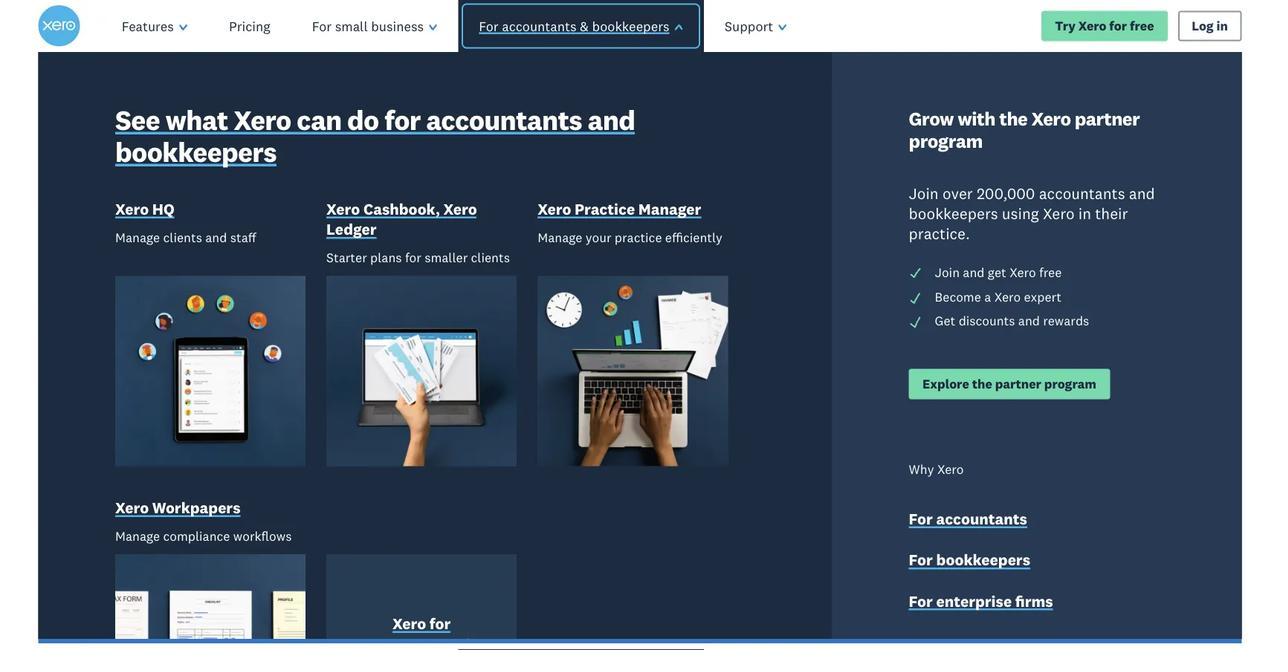 Task type: describe. For each thing, give the bounding box(es) containing it.
their
[[1095, 204, 1128, 223]]

love
[[141, 206, 258, 283]]

expert
[[1024, 288, 1062, 304]]

0 vertical spatial free
[[1130, 18, 1154, 34]]

get
[[988, 264, 1006, 280]]

for enterprise firms
[[909, 591, 1053, 611]]

for small business button
[[291, 0, 458, 52]]

explore the partner program link
[[909, 369, 1110, 399]]

for enterprise firms link
[[909, 591, 1053, 614]]

what for learn
[[192, 568, 222, 584]]

included image
[[909, 267, 922, 280]]

xero practice manager link
[[538, 199, 701, 222]]

months!
[[160, 501, 246, 530]]

to
[[405, 93, 465, 171]]

practice.
[[909, 224, 970, 243]]

ledger
[[326, 219, 377, 239]]

firms
[[1015, 591, 1053, 611]]

with inside back to what you love with xero accounting software
[[272, 206, 397, 283]]

grow with the xero partner program
[[909, 107, 1140, 152]]

manage clients and staff
[[115, 229, 256, 245]]

and inside join over 200,000 accountants and bookkeepers using xero in their practice.
[[1129, 183, 1155, 203]]

join and get xero free
[[935, 264, 1062, 280]]

1 vertical spatial partner
[[995, 376, 1042, 392]]

with inside grow with the xero partner program
[[958, 107, 995, 130]]

for accountants link
[[909, 509, 1027, 532]]

xero workpapers link
[[115, 497, 241, 521]]

manage for practice
[[538, 229, 582, 245]]

200,000
[[977, 183, 1035, 203]]

join for join over 200,000 accountants and bookkeepers using xero in their practice.
[[909, 183, 939, 203]]

accounting
[[141, 318, 457, 396]]

accountants inside dropdown button
[[502, 17, 577, 35]]

log in
[[1192, 18, 1228, 34]]

apply*
[[324, 501, 394, 530]]

bookkeepers up for enterprise firms
[[936, 550, 1030, 569]]

xero practice manager
[[538, 199, 701, 218]]

starter plans for smaller clients
[[326, 249, 510, 265]]

compliance
[[163, 528, 230, 544]]

included image for become a xero expert
[[909, 291, 922, 304]]

program inside explore the partner program link
[[1044, 376, 1097, 392]]

bookkeepers inside dropdown button
[[592, 17, 670, 35]]

workflows
[[233, 528, 292, 544]]

1 horizontal spatial in
[[1217, 18, 1228, 34]]

rewards
[[1043, 313, 1089, 329]]

explore the partner program
[[923, 376, 1097, 392]]

xero inside grow with the xero partner program
[[1032, 107, 1071, 130]]

xero hq link
[[115, 199, 174, 222]]

using
[[1002, 204, 1039, 223]]

discounts
[[959, 313, 1015, 329]]

cashbook,
[[364, 199, 440, 218]]

join over 200,000 accountants and bookkeepers using xero in their practice.
[[909, 183, 1155, 243]]

xero workpapers
[[115, 498, 241, 517]]

pricing link
[[208, 0, 291, 52]]

manage for workpapers
[[115, 528, 160, 544]]

become
[[935, 288, 981, 304]]

bookkeepers inside see what xero can do for accountants and bookkeepers
[[115, 134, 276, 169]]

staff
[[230, 229, 256, 245]]

practice
[[575, 199, 635, 218]]

and inside see what xero can do for accountants and bookkeepers
[[588, 102, 635, 137]]

try xero for free
[[1055, 18, 1154, 34]]

efficiently
[[665, 229, 722, 245]]

over
[[943, 183, 973, 203]]

xero cashbook, xero ledger link
[[326, 199, 517, 242]]

business
[[371, 17, 424, 35]]

back to what you love with xero accounting software
[[141, 93, 465, 452]]

join for join and get xero free
[[935, 264, 960, 280]]

compare all plans link
[[341, 568, 450, 588]]

try xero for free link
[[1042, 11, 1168, 41]]

support
[[725, 17, 773, 35]]

manage for hq
[[115, 229, 160, 245]]

off
[[450, 472, 478, 502]]

the inside grow with the xero partner program
[[999, 107, 1028, 130]]

for small business
[[312, 17, 424, 35]]

3
[[141, 501, 154, 530]]

learn what xero can do link
[[141, 561, 310, 592]]

bookkeepers inside join over 200,000 accountants and bookkeepers using xero in their practice.
[[909, 204, 998, 223]]

what inside back to what you love with xero accounting software
[[141, 150, 283, 227]]

xero hq
[[115, 199, 174, 218]]

for bookkeepers link
[[909, 550, 1030, 573]]

1 vertical spatial clients
[[471, 249, 510, 265]]

for accountants
[[909, 509, 1027, 528]]

for bookkeepers
[[909, 550, 1030, 569]]

what for see
[[165, 102, 228, 137]]



Task type: locate. For each thing, give the bounding box(es) containing it.
terms
[[252, 501, 318, 530]]

software
[[141, 374, 390, 452]]

small
[[335, 17, 368, 35]]

75%
[[399, 472, 444, 502]]

0 vertical spatial do
[[347, 102, 379, 137]]

1 horizontal spatial partner
[[1075, 107, 1140, 130]]

0 horizontal spatial can
[[256, 568, 278, 584]]

for for for bookkeepers
[[909, 550, 933, 569]]

compare all plans
[[341, 568, 450, 584]]

see what xero can do for accountants and bookkeepers link
[[115, 102, 755, 172]]

features
[[122, 17, 174, 35]]

1 vertical spatial what
[[141, 150, 283, 227]]

1 vertical spatial free
[[1039, 264, 1062, 280]]

0 horizontal spatial plans
[[370, 249, 402, 265]]

starter
[[326, 249, 367, 265]]

a
[[984, 288, 991, 304]]

bookkeepers down over
[[909, 204, 998, 223]]

for for for small business
[[312, 17, 332, 35]]

hq
[[152, 199, 174, 218]]

compare
[[341, 568, 396, 584]]

manage left your on the left top of the page
[[538, 229, 582, 245]]

the
[[999, 107, 1028, 130], [972, 376, 992, 392]]

back
[[255, 93, 392, 171]]

log in link
[[1178, 11, 1242, 41]]

learn
[[154, 568, 189, 584]]

workpapers
[[152, 498, 241, 517]]

in left their
[[1079, 204, 1091, 223]]

for for for enterprise firms
[[909, 591, 933, 611]]

practice
[[615, 229, 662, 245]]

manage down xero workpapers link at the left bottom
[[115, 528, 160, 544]]

manager
[[639, 199, 701, 218]]

partner inside grow with the xero partner program
[[1075, 107, 1140, 130]]

flash
[[277, 472, 334, 502]]

0 horizontal spatial the
[[972, 376, 992, 392]]

bookkeepers up hq
[[115, 134, 276, 169]]

for accountants & bookkeepers
[[479, 17, 670, 35]]

explore
[[923, 376, 969, 392]]

what up manage clients and staff
[[141, 150, 283, 227]]

clients
[[163, 229, 202, 245], [471, 249, 510, 265]]

0 vertical spatial included image
[[909, 291, 922, 304]]

0 horizontal spatial partner
[[995, 376, 1042, 392]]

do
[[347, 102, 379, 137], [281, 568, 296, 584]]

do inside see what xero can do for accountants and bookkeepers
[[347, 102, 379, 137]]

features button
[[101, 0, 208, 52]]

0 vertical spatial join
[[909, 183, 939, 203]]

1 horizontal spatial program
[[1044, 376, 1097, 392]]

why
[[909, 461, 934, 477]]

accountants inside see what xero can do for accountants and bookkeepers
[[426, 102, 582, 137]]

plans right starter
[[370, 249, 402, 265]]

accountants inside join over 200,000 accountants and bookkeepers using xero in their practice.
[[1039, 183, 1125, 203]]

manage compliance workflows
[[115, 528, 292, 544]]

xero inside join over 200,000 accountants and bookkeepers using xero in their practice.
[[1043, 204, 1075, 223]]

can for see
[[297, 102, 342, 137]]

join up become
[[935, 264, 960, 280]]

1 horizontal spatial clients
[[471, 249, 510, 265]]

0 horizontal spatial program
[[909, 129, 983, 152]]

0 vertical spatial partner
[[1075, 107, 1140, 130]]

and
[[588, 102, 635, 137], [1129, 183, 1155, 203], [205, 229, 227, 245], [963, 264, 985, 280], [1018, 313, 1040, 329]]

grow
[[909, 107, 954, 130]]

a xero user decorating a cake with blue icing. social proof badges surrounding the circular image. image
[[653, 52, 1242, 644]]

program down rewards
[[1044, 376, 1097, 392]]

what inside see what xero can do for accountants and bookkeepers
[[165, 102, 228, 137]]

1 horizontal spatial do
[[347, 102, 379, 137]]

you
[[296, 150, 399, 227]]

program up over
[[909, 129, 983, 152]]

for inside see what xero can do for accountants and bookkeepers
[[385, 102, 421, 137]]

can for learn
[[256, 568, 278, 584]]

1 vertical spatial included image
[[909, 315, 922, 329]]

support button
[[704, 0, 808, 52]]

xero
[[1079, 18, 1107, 34], [234, 102, 291, 137], [1032, 107, 1071, 130], [115, 199, 149, 218], [326, 199, 360, 218], [444, 199, 477, 218], [538, 199, 571, 218], [1043, 204, 1075, 223], [141, 262, 272, 340], [1010, 264, 1036, 280], [994, 288, 1021, 304], [937, 461, 964, 477], [115, 498, 149, 517], [225, 568, 253, 584]]

for
[[312, 17, 332, 35], [479, 17, 499, 35], [909, 509, 933, 528], [909, 550, 933, 569], [909, 591, 933, 611]]

do up you
[[347, 102, 379, 137]]

do for see
[[347, 102, 379, 137]]

1 horizontal spatial plans
[[417, 568, 450, 584]]

program
[[909, 129, 983, 152], [1044, 376, 1097, 392]]

why xero
[[909, 461, 964, 477]]

2 included image from the top
[[909, 315, 922, 329]]

with
[[958, 107, 995, 130], [272, 206, 397, 283]]

get
[[935, 313, 956, 329]]

do down workflows
[[281, 568, 296, 584]]

manage your practice efficiently
[[538, 229, 722, 245]]

1 horizontal spatial the
[[999, 107, 1028, 130]]

all
[[399, 568, 414, 584]]

accountants inside "link"
[[936, 509, 1027, 528]]

0 vertical spatial can
[[297, 102, 342, 137]]

1 vertical spatial plans
[[417, 568, 450, 584]]

xero homepage image
[[38, 5, 80, 47]]

clients right smaller
[[471, 249, 510, 265]]

0 vertical spatial clients
[[163, 229, 202, 245]]

for accountants & bookkeepers button
[[453, 0, 709, 52]]

friday
[[205, 472, 271, 502]]

bookkeepers right '&'
[[592, 17, 670, 35]]

can inside see what xero can do for accountants and bookkeepers
[[297, 102, 342, 137]]

program inside grow with the xero partner program
[[909, 129, 983, 152]]

join left over
[[909, 183, 939, 203]]

0 vertical spatial the
[[999, 107, 1028, 130]]

get discounts and rewards
[[935, 313, 1089, 329]]

see what xero can do for accountants and bookkeepers
[[115, 102, 635, 169]]

what
[[165, 102, 228, 137], [141, 150, 283, 227], [192, 568, 222, 584]]

smaller
[[425, 249, 468, 265]]

1 vertical spatial join
[[935, 264, 960, 280]]

learn what xero can do
[[154, 568, 296, 584]]

included image
[[909, 291, 922, 304], [909, 315, 922, 329]]

0 vertical spatial with
[[958, 107, 995, 130]]

manage down xero hq "link"
[[115, 229, 160, 245]]

plans
[[370, 249, 402, 265], [417, 568, 450, 584]]

1 included image from the top
[[909, 291, 922, 304]]

enterprise
[[936, 591, 1012, 611]]

for inside "link"
[[909, 509, 933, 528]]

0 vertical spatial program
[[909, 129, 983, 152]]

free up expert
[[1039, 264, 1062, 280]]

xero inside see what xero can do for accountants and bookkeepers
[[234, 102, 291, 137]]

xero inside back to what you love with xero accounting software
[[141, 262, 272, 340]]

black
[[141, 472, 199, 502]]

0 horizontal spatial with
[[272, 206, 397, 283]]

&
[[580, 17, 589, 35]]

accountants
[[502, 17, 577, 35], [426, 102, 582, 137], [1039, 183, 1125, 203], [936, 509, 1027, 528]]

in inside join over 200,000 accountants and bookkeepers using xero in their practice.
[[1079, 204, 1091, 223]]

join inside join over 200,000 accountants and bookkeepers using xero in their practice.
[[909, 183, 939, 203]]

0 horizontal spatial in
[[1079, 204, 1091, 223]]

0 horizontal spatial free
[[1039, 264, 1062, 280]]

included image for get discounts and rewards
[[909, 315, 922, 329]]

0 vertical spatial plans
[[370, 249, 402, 265]]

partner
[[1075, 107, 1140, 130], [995, 376, 1042, 392]]

included image left get
[[909, 315, 922, 329]]

can
[[297, 102, 342, 137], [256, 568, 278, 584]]

1 vertical spatial do
[[281, 568, 296, 584]]

plans right all
[[417, 568, 450, 584]]

1 vertical spatial program
[[1044, 376, 1097, 392]]

0 vertical spatial in
[[1217, 18, 1228, 34]]

bookkeepers
[[592, 17, 670, 35], [115, 134, 276, 169], [909, 204, 998, 223], [936, 550, 1030, 569]]

for inside black friday flash sale: 75% off for 3 months! terms apply*
[[484, 472, 514, 502]]

see
[[115, 102, 160, 137]]

xero cashbook, xero ledger
[[326, 199, 477, 239]]

1 vertical spatial the
[[972, 376, 992, 392]]

included image down included icon
[[909, 291, 922, 304]]

in right log
[[1217, 18, 1228, 34]]

pricing
[[229, 17, 270, 35]]

for for for accountants & bookkeepers
[[479, 17, 499, 35]]

can inside learn what xero can do link
[[256, 568, 278, 584]]

become a xero expert
[[935, 288, 1062, 304]]

1 horizontal spatial free
[[1130, 18, 1154, 34]]

try
[[1055, 18, 1076, 34]]

your
[[586, 229, 611, 245]]

for for for accountants
[[909, 509, 933, 528]]

sale:
[[340, 472, 393, 502]]

manage
[[115, 229, 160, 245], [538, 229, 582, 245], [115, 528, 160, 544]]

1 horizontal spatial with
[[958, 107, 995, 130]]

do for learn
[[281, 568, 296, 584]]

0 vertical spatial what
[[165, 102, 228, 137]]

2 vertical spatial what
[[192, 568, 222, 584]]

log
[[1192, 18, 1214, 34]]

0 horizontal spatial clients
[[163, 229, 202, 245]]

1 horizontal spatial can
[[297, 102, 342, 137]]

what right see
[[165, 102, 228, 137]]

1 vertical spatial can
[[256, 568, 278, 584]]

free left log
[[1130, 18, 1154, 34]]

black friday flash sale: 75% off for 3 months! terms apply*
[[141, 472, 514, 530]]

1 vertical spatial in
[[1079, 204, 1091, 223]]

what right learn
[[192, 568, 222, 584]]

0 horizontal spatial do
[[281, 568, 296, 584]]

join
[[909, 183, 939, 203], [935, 264, 960, 280]]

1 vertical spatial with
[[272, 206, 397, 283]]

clients down hq
[[163, 229, 202, 245]]



Task type: vqa. For each thing, say whether or not it's contained in the screenshot.


